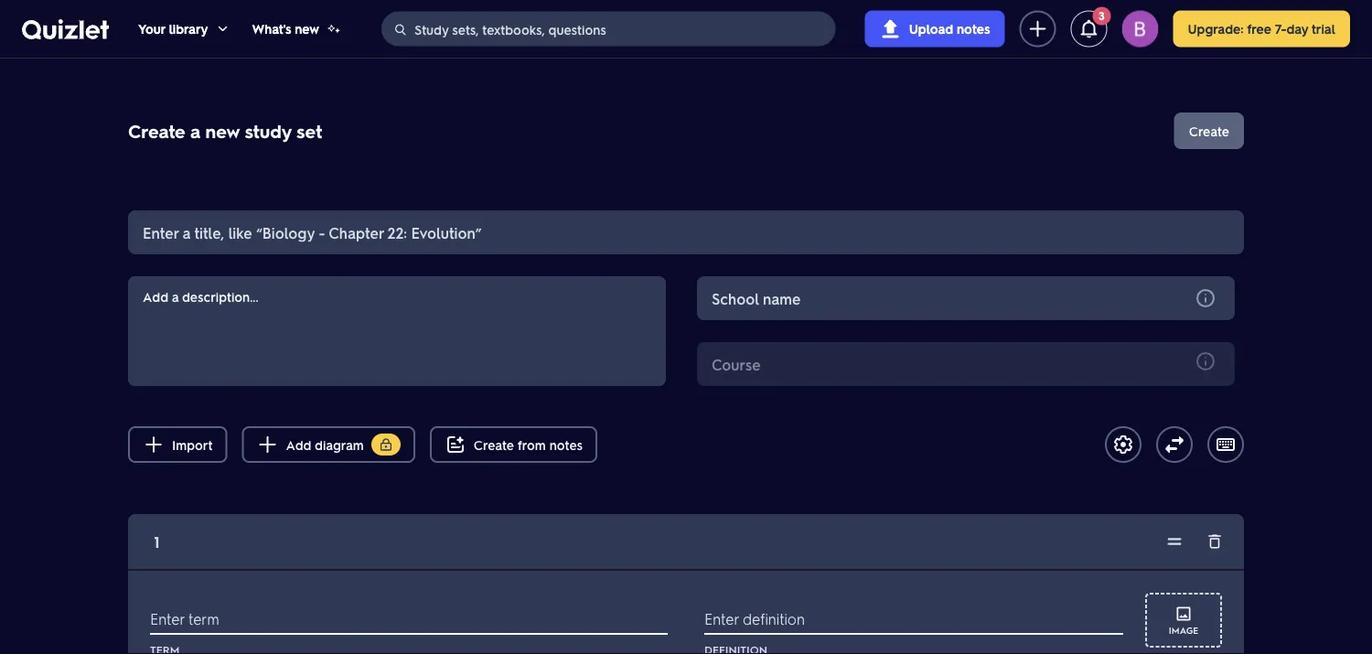 Task type: describe. For each thing, give the bounding box(es) containing it.
upgrade: free 7-day trial button
[[1174, 11, 1351, 47]]

Search field
[[383, 12, 835, 47]]

create button
[[1175, 113, 1245, 149]]

create a new study set
[[128, 119, 322, 143]]

2 quizlet image from the top
[[22, 19, 109, 39]]

upgrade: free 7-day trial
[[1188, 21, 1336, 37]]

keyboard image
[[1215, 434, 1237, 456]]

trial
[[1312, 21, 1336, 37]]

upload
[[909, 21, 954, 37]]

add
[[286, 437, 311, 453]]

import
[[172, 437, 213, 453]]

bell image
[[1078, 18, 1100, 40]]

study
[[245, 119, 292, 143]]

add diagram button
[[242, 426, 415, 463]]

3
[[1099, 10, 1105, 22]]

from
[[518, 437, 546, 453]]

upload notes
[[909, 21, 991, 37]]

create for create from notes
[[474, 437, 514, 453]]

delete this card image
[[1199, 525, 1232, 558]]

upload image
[[880, 18, 902, 40]]

Search text field
[[415, 12, 831, 47]]

create from notes
[[474, 437, 583, 453]]

settings image
[[1113, 434, 1135, 456]]

School name text field
[[712, 280, 1221, 317]]

upload notes button
[[865, 11, 1005, 47]]

your
[[138, 21, 165, 37]]

circle info image for the school name text box
[[1195, 287, 1217, 309]]

sparkle image
[[327, 22, 341, 36]]

add diagram
[[286, 437, 364, 453]]

import button
[[128, 426, 227, 463]]

your library
[[138, 21, 208, 37]]

Title text field
[[143, 214, 1230, 251]]

create image
[[1027, 18, 1049, 40]]

caret down image
[[215, 22, 230, 36]]



Task type: vqa. For each thing, say whether or not it's contained in the screenshot.
environment
no



Task type: locate. For each thing, give the bounding box(es) containing it.
upgrade:
[[1188, 21, 1244, 37]]

2 circle info image from the top
[[1195, 350, 1217, 372]]

a
[[190, 119, 200, 143]]

swap horizontal image
[[1164, 434, 1186, 456]]

day
[[1287, 21, 1309, 37]]

what's new
[[252, 21, 319, 37]]

new left sparkle icon
[[295, 21, 319, 37]]

1 horizontal spatial new
[[295, 21, 319, 37]]

0 horizontal spatial new
[[205, 119, 240, 143]]

0 vertical spatial circle info image
[[1195, 287, 1217, 309]]

image image
[[1175, 605, 1193, 623]]

what's new link
[[252, 0, 341, 58]]

1 vertical spatial notes
[[550, 437, 583, 453]]

0 vertical spatial new
[[295, 21, 319, 37]]

image
[[1169, 625, 1199, 636]]

0 horizontal spatial add image
[[143, 434, 165, 456]]

1 horizontal spatial create
[[474, 437, 514, 453]]

create from notes button
[[430, 426, 598, 463]]

circle info image
[[1195, 287, 1217, 309], [1195, 350, 1217, 372]]

7-
[[1275, 21, 1287, 37]]

Description text field
[[143, 284, 652, 364]]

profile picture image
[[1122, 11, 1159, 47]]

1 vertical spatial circle info image
[[1195, 350, 1217, 372]]

notes right from
[[550, 437, 583, 453]]

circle info image for course text field
[[1195, 350, 1217, 372]]

1 quizlet image from the top
[[22, 18, 109, 39]]

new
[[295, 21, 319, 37], [205, 119, 240, 143]]

diagram
[[315, 437, 364, 453]]

search image
[[394, 22, 408, 37]]

2 horizontal spatial create
[[1189, 123, 1230, 139]]

None text field
[[150, 608, 668, 630]]

1 vertical spatial new
[[205, 119, 240, 143]]

Course text field
[[712, 346, 1221, 383]]

add image
[[143, 434, 165, 456], [257, 434, 279, 456]]

notes inside button
[[957, 21, 991, 37]]

0 horizontal spatial notes
[[550, 437, 583, 453]]

your library button
[[138, 0, 230, 58]]

notes
[[957, 21, 991, 37], [550, 437, 583, 453]]

quizlet image
[[22, 18, 109, 39], [22, 19, 109, 39]]

0 vertical spatial notes
[[957, 21, 991, 37]]

what's
[[252, 21, 291, 37]]

library
[[169, 21, 208, 37]]

lock image
[[379, 437, 393, 452]]

notes inside button
[[550, 437, 583, 453]]

new right a
[[205, 119, 240, 143]]

add image for add diagram
[[257, 434, 279, 456]]

new inside what's new link
[[295, 21, 319, 37]]

add image left add
[[257, 434, 279, 456]]

1 circle info image from the top
[[1195, 287, 1217, 309]]

None field
[[697, 276, 1235, 320]]

create for create a new study set
[[128, 119, 185, 143]]

create
[[128, 119, 185, 143], [1189, 123, 1230, 139], [474, 437, 514, 453]]

3 button
[[1071, 7, 1111, 47]]

add image left import
[[143, 434, 165, 456]]

free
[[1247, 21, 1272, 37]]

1 horizontal spatial notes
[[957, 21, 991, 37]]

create for create
[[1189, 123, 1230, 139]]

2 add image from the left
[[257, 434, 279, 456]]

None text field
[[705, 608, 1124, 630]]

add image inside import button
[[143, 434, 165, 456]]

1 horizontal spatial add image
[[257, 434, 279, 456]]

notes right upload
[[957, 21, 991, 37]]

1 add image from the left
[[143, 434, 165, 456]]

notes image
[[445, 434, 466, 456]]

0 horizontal spatial create
[[128, 119, 185, 143]]

set
[[297, 119, 322, 143]]

add image for import
[[143, 434, 165, 456]]

None search field
[[382, 11, 836, 47]]



